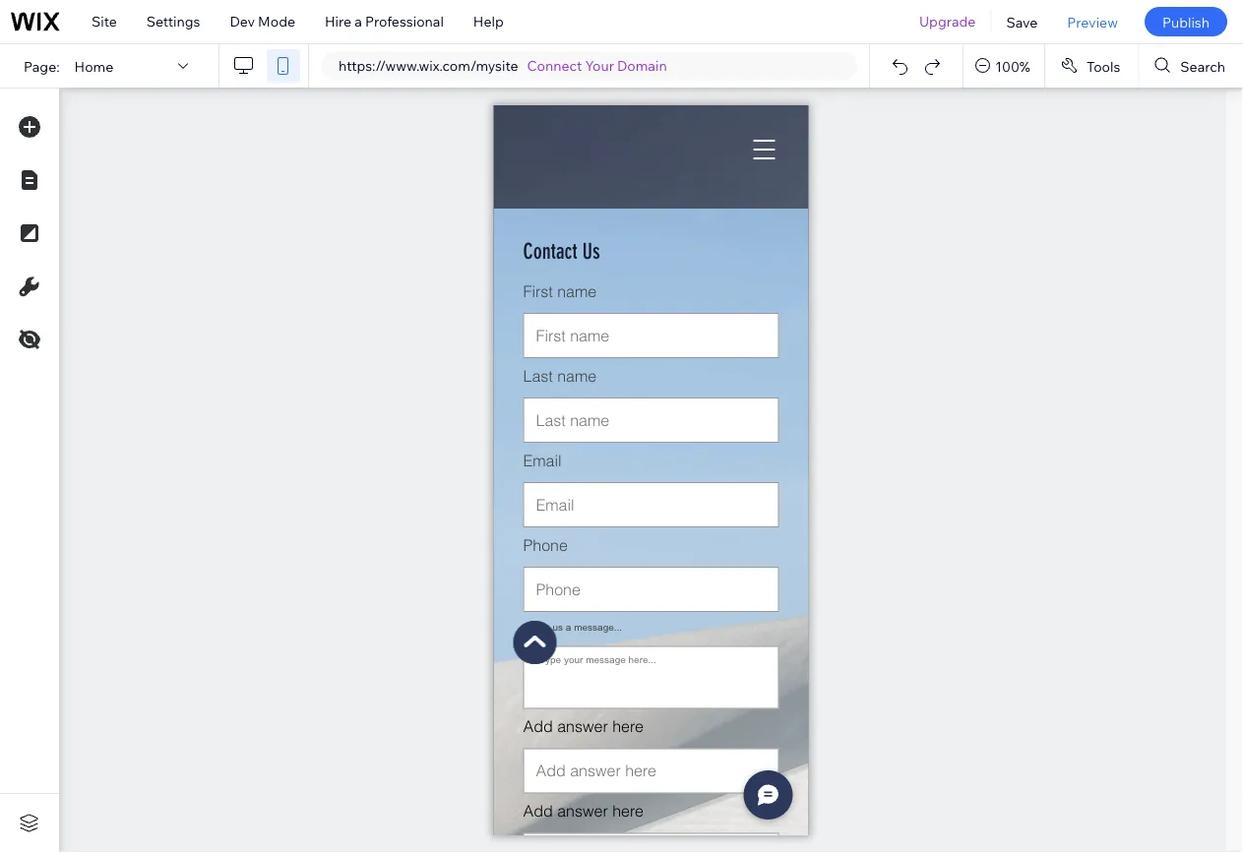 Task type: describe. For each thing, give the bounding box(es) containing it.
search button
[[1139, 44, 1243, 88]]

100%
[[995, 57, 1030, 75]]

tools
[[1086, 57, 1120, 75]]

help
[[473, 13, 504, 30]]

save
[[1006, 13, 1038, 30]]

hire a professional
[[325, 13, 444, 30]]

upgrade
[[919, 13, 976, 30]]

publish button
[[1145, 7, 1227, 36]]

hire
[[325, 13, 351, 30]]

mode
[[258, 13, 295, 30]]

home
[[74, 57, 113, 75]]

publish
[[1162, 13, 1210, 30]]



Task type: locate. For each thing, give the bounding box(es) containing it.
site
[[92, 13, 117, 30]]

search
[[1180, 57, 1225, 75]]

your
[[585, 57, 614, 74]]

https://www.wix.com/mysite
[[339, 57, 518, 74]]

professional
[[365, 13, 444, 30]]

domain
[[617, 57, 667, 74]]

save button
[[992, 0, 1052, 43]]

dev
[[230, 13, 255, 30]]

https://www.wix.com/mysite connect your domain
[[339, 57, 667, 74]]

connect
[[527, 57, 582, 74]]

dev mode
[[230, 13, 295, 30]]

a
[[355, 13, 362, 30]]

settings
[[146, 13, 200, 30]]

preview button
[[1052, 0, 1133, 43]]

100% button
[[964, 44, 1044, 88]]

tools button
[[1045, 44, 1138, 88]]

preview
[[1067, 13, 1118, 30]]



Task type: vqa. For each thing, say whether or not it's contained in the screenshot.
"Search"
yes



